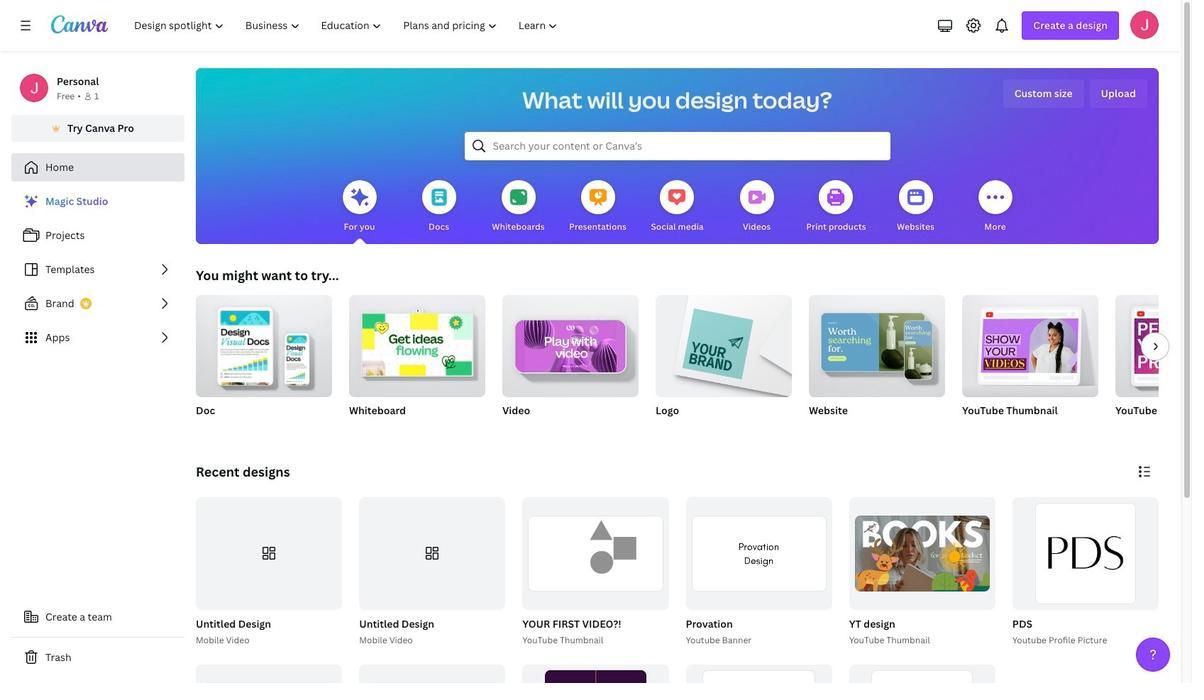 Task type: describe. For each thing, give the bounding box(es) containing it.
top level navigation element
[[125, 11, 570, 40]]



Task type: locate. For each thing, give the bounding box(es) containing it.
james peterson image
[[1130, 11, 1159, 39]]

Search search field
[[493, 133, 862, 160]]

group
[[196, 289, 332, 436], [196, 289, 332, 397], [656, 289, 792, 436], [656, 289, 792, 397], [809, 289, 945, 436], [809, 289, 945, 397], [962, 289, 1098, 436], [962, 289, 1098, 397], [349, 295, 485, 436], [349, 295, 485, 397], [502, 295, 639, 436], [1115, 295, 1192, 436], [1115, 295, 1192, 397], [193, 497, 342, 648], [196, 497, 342, 610], [356, 497, 505, 648], [520, 497, 669, 648], [683, 497, 832, 648], [686, 497, 832, 610], [846, 497, 995, 648], [849, 497, 995, 610], [1010, 497, 1159, 648], [1012, 497, 1159, 610], [522, 665, 669, 683], [686, 665, 832, 683], [849, 665, 995, 683]]

list
[[11, 187, 184, 352]]

None search field
[[464, 132, 890, 160]]



Task type: vqa. For each thing, say whether or not it's contained in the screenshot.
. corresponding to 12
no



